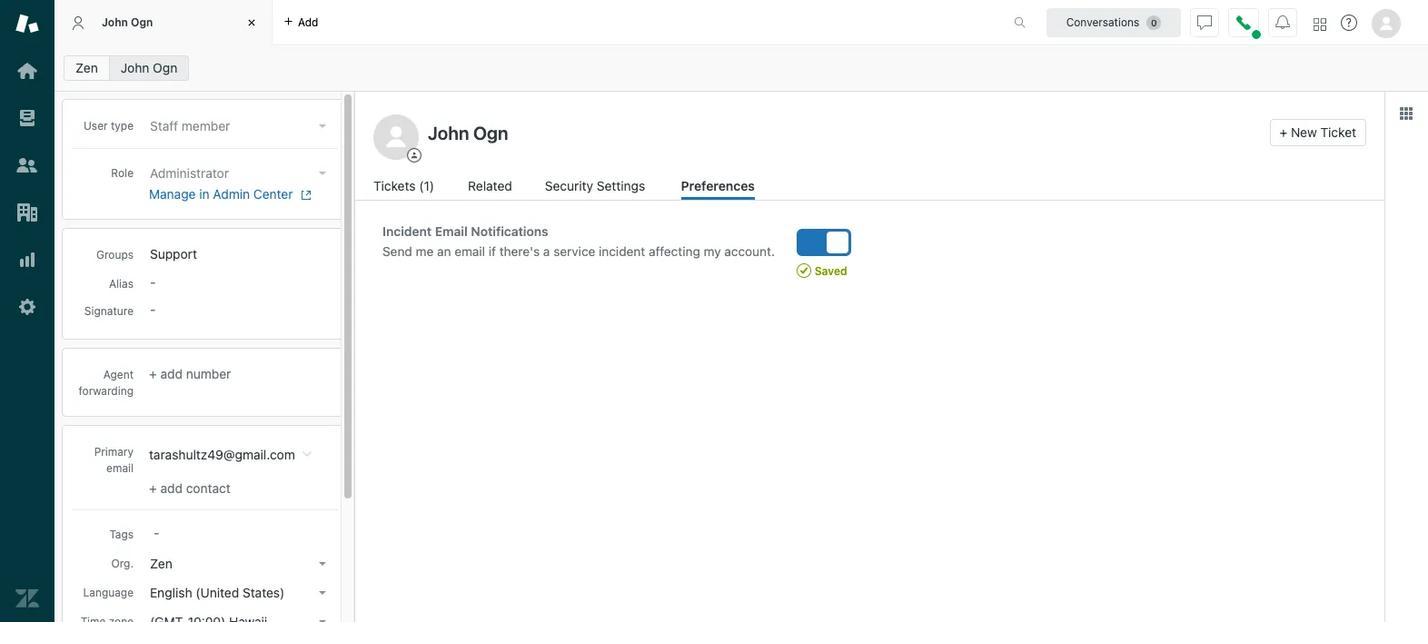 Task type: locate. For each thing, give the bounding box(es) containing it.
zen inside button
[[150, 556, 172, 572]]

customers image
[[15, 154, 39, 177]]

2 arrow down image from the top
[[319, 621, 326, 622]]

zen link
[[64, 55, 110, 81]]

manage in admin center
[[149, 186, 293, 202]]

1 vertical spatial ogn
[[153, 60, 177, 75]]

button displays agent's chat status as invisible. image
[[1198, 15, 1212, 30]]

primary email
[[94, 445, 134, 475]]

3 arrow down image from the top
[[319, 562, 326, 566]]

primary
[[94, 445, 134, 459]]

arrow down image inside english (united states) button
[[319, 592, 326, 595]]

john ogn down john ogn tab
[[121, 60, 177, 75]]

incident
[[599, 244, 645, 259]]

incident email notifications send me an email if there's a service incident affecting my account.
[[383, 224, 775, 259]]

add button
[[273, 0, 329, 45]]

add for add number
[[160, 366, 183, 382]]

ogn up john ogn link
[[131, 15, 153, 29]]

+ left new
[[1280, 124, 1288, 140]]

0 vertical spatial john
[[102, 15, 128, 29]]

zen
[[75, 60, 98, 75], [150, 556, 172, 572]]

alias
[[109, 277, 134, 291]]

arrow down image right states)
[[319, 592, 326, 595]]

john ogn up john ogn link
[[102, 15, 153, 29]]

+ for + add number
[[149, 366, 157, 382]]

1 arrow down image from the top
[[319, 124, 326, 128]]

arrow down image down english (united states) button
[[319, 621, 326, 622]]

john inside secondary element
[[121, 60, 149, 75]]

zen up user
[[75, 60, 98, 75]]

tarashultz49@gmail.com
[[149, 447, 295, 463]]

zen up english
[[150, 556, 172, 572]]

0 vertical spatial zen
[[75, 60, 98, 75]]

1 vertical spatial john
[[121, 60, 149, 75]]

add for add contact
[[160, 481, 183, 496]]

ticket
[[1321, 124, 1357, 140]]

1 horizontal spatial zen
[[150, 556, 172, 572]]

0 horizontal spatial email
[[106, 462, 134, 475]]

+
[[1280, 124, 1288, 140], [149, 366, 157, 382], [149, 481, 157, 496]]

+ inside + new ticket 'button'
[[1280, 124, 1288, 140]]

2 vertical spatial arrow down image
[[319, 562, 326, 566]]

agent forwarding
[[79, 368, 134, 398]]

manage in admin center link
[[149, 186, 326, 203]]

+ for + new ticket
[[1280, 124, 1288, 140]]

apps image
[[1399, 106, 1414, 121]]

service
[[554, 244, 596, 259]]

get started image
[[15, 59, 39, 83]]

arrow down image inside zen button
[[319, 562, 326, 566]]

staff member
[[150, 118, 230, 134]]

john up zen link
[[102, 15, 128, 29]]

john ogn
[[102, 15, 153, 29], [121, 60, 177, 75]]

zendesk products image
[[1314, 18, 1327, 30]]

manage
[[149, 186, 196, 202]]

email
[[455, 244, 485, 259], [106, 462, 134, 475]]

arrow down image
[[319, 592, 326, 595], [319, 621, 326, 622]]

security settings link
[[545, 176, 651, 200]]

2 vertical spatial add
[[160, 481, 183, 496]]

1 vertical spatial john ogn
[[121, 60, 177, 75]]

+ new ticket
[[1280, 124, 1357, 140]]

0 vertical spatial arrow down image
[[319, 592, 326, 595]]

center
[[253, 186, 293, 202]]

a
[[543, 244, 550, 259]]

john
[[102, 15, 128, 29], [121, 60, 149, 75]]

0 vertical spatial arrow down image
[[319, 124, 326, 128]]

john ogn inside tab
[[102, 15, 153, 29]]

email
[[435, 224, 468, 239]]

1 vertical spatial arrow down image
[[319, 621, 326, 622]]

arrow down image
[[319, 124, 326, 128], [319, 172, 326, 175], [319, 562, 326, 566]]

+ left contact
[[149, 481, 157, 496]]

1 vertical spatial zen
[[150, 556, 172, 572]]

1 vertical spatial email
[[106, 462, 134, 475]]

0 vertical spatial ogn
[[131, 15, 153, 29]]

- field
[[146, 523, 334, 543]]

email left if at the left top of page
[[455, 244, 485, 259]]

0 vertical spatial +
[[1280, 124, 1288, 140]]

forwarding
[[79, 384, 134, 398]]

ogn down john ogn tab
[[153, 60, 177, 75]]

user type
[[84, 119, 134, 133]]

1 arrow down image from the top
[[319, 592, 326, 595]]

1 vertical spatial add
[[160, 366, 183, 382]]

(united
[[196, 585, 239, 601]]

+ right "agent"
[[149, 366, 157, 382]]

add left number
[[160, 366, 183, 382]]

0 vertical spatial email
[[455, 244, 485, 259]]

administrator
[[150, 165, 229, 181]]

user
[[84, 119, 108, 133]]

close image
[[243, 14, 261, 32]]

email down primary
[[106, 462, 134, 475]]

arrow down image inside administrator button
[[319, 172, 326, 175]]

+ add number
[[149, 366, 231, 382]]

if
[[489, 244, 496, 259]]

signature
[[84, 304, 134, 318]]

organizations image
[[15, 201, 39, 224]]

1 vertical spatial arrow down image
[[319, 172, 326, 175]]

None text field
[[423, 119, 1263, 146]]

email inside incident email notifications send me an email if there's a service incident affecting my account.
[[455, 244, 485, 259]]

0 vertical spatial john ogn
[[102, 15, 153, 29]]

2 vertical spatial +
[[149, 481, 157, 496]]

saved
[[815, 264, 848, 278]]

add left contact
[[160, 481, 183, 496]]

staff
[[150, 118, 178, 134]]

english (united states)
[[150, 585, 285, 601]]

main element
[[0, 0, 55, 622]]

1 horizontal spatial email
[[455, 244, 485, 259]]

2 arrow down image from the top
[[319, 172, 326, 175]]

1 vertical spatial +
[[149, 366, 157, 382]]

0 horizontal spatial zen
[[75, 60, 98, 75]]

john inside tab
[[102, 15, 128, 29]]

tickets
[[373, 178, 416, 194]]

support
[[150, 246, 197, 262]]

settings
[[597, 178, 645, 194]]

admin
[[213, 186, 250, 202]]

ogn
[[131, 15, 153, 29], [153, 60, 177, 75]]

john right zen link
[[121, 60, 149, 75]]

add right close image
[[298, 15, 318, 29]]

arrow down image inside "staff member" button
[[319, 124, 326, 128]]

there's
[[500, 244, 540, 259]]

tickets (1)
[[373, 178, 434, 194]]

0 vertical spatial add
[[298, 15, 318, 29]]

add
[[298, 15, 318, 29], [160, 366, 183, 382], [160, 481, 183, 496]]

type
[[111, 119, 134, 133]]

tickets (1) link
[[373, 176, 438, 200]]

preferences link
[[681, 176, 755, 200]]



Task type: describe. For each thing, give the bounding box(es) containing it.
reporting image
[[15, 248, 39, 272]]

number
[[186, 366, 231, 382]]

conversations button
[[1047, 8, 1181, 37]]

agent
[[103, 368, 134, 382]]

ogn inside john ogn tab
[[131, 15, 153, 29]]

send
[[383, 244, 412, 259]]

org.
[[111, 557, 134, 571]]

john ogn link
[[109, 55, 189, 81]]

admin image
[[15, 295, 39, 319]]

administrator button
[[144, 161, 334, 186]]

contact
[[186, 481, 231, 496]]

affecting
[[649, 244, 701, 259]]

language
[[83, 586, 134, 600]]

groups
[[96, 248, 134, 262]]

email inside primary email
[[106, 462, 134, 475]]

+ add contact
[[149, 481, 231, 496]]

john ogn tab
[[55, 0, 273, 45]]

(1)
[[419, 178, 434, 194]]

preferences
[[681, 178, 755, 194]]

security
[[545, 178, 593, 194]]

zendesk support image
[[15, 12, 39, 35]]

related link
[[468, 176, 515, 200]]

add inside dropdown button
[[298, 15, 318, 29]]

john ogn inside secondary element
[[121, 60, 177, 75]]

tabs tab list
[[55, 0, 995, 45]]

ogn inside john ogn link
[[153, 60, 177, 75]]

conversations
[[1067, 15, 1140, 29]]

related
[[468, 178, 512, 194]]

get help image
[[1341, 15, 1358, 31]]

arrow down image for staff member
[[319, 124, 326, 128]]

arrow down image for administrator
[[319, 172, 326, 175]]

english
[[150, 585, 192, 601]]

notifications
[[471, 224, 549, 239]]

english (united states) button
[[144, 581, 334, 606]]

states)
[[243, 585, 285, 601]]

member
[[182, 118, 230, 134]]

new
[[1291, 124, 1317, 140]]

security settings
[[545, 178, 645, 194]]

an
[[437, 244, 451, 259]]

arrow down image for zen
[[319, 562, 326, 566]]

account.
[[725, 244, 775, 259]]

in
[[199, 186, 210, 202]]

my
[[704, 244, 721, 259]]

role
[[111, 166, 134, 180]]

staff member button
[[144, 114, 334, 139]]

zendesk image
[[15, 587, 39, 611]]

views image
[[15, 106, 39, 130]]

notifications image
[[1276, 15, 1290, 30]]

+ for + add contact
[[149, 481, 157, 496]]

zen button
[[144, 552, 334, 577]]

tags
[[109, 528, 134, 542]]

secondary element
[[55, 50, 1429, 86]]

+ new ticket button
[[1270, 119, 1367, 146]]

incident
[[383, 224, 432, 239]]

zen inside secondary element
[[75, 60, 98, 75]]

me
[[416, 244, 434, 259]]



Task type: vqa. For each thing, say whether or not it's contained in the screenshot.
the rightmost new ticket tab
no



